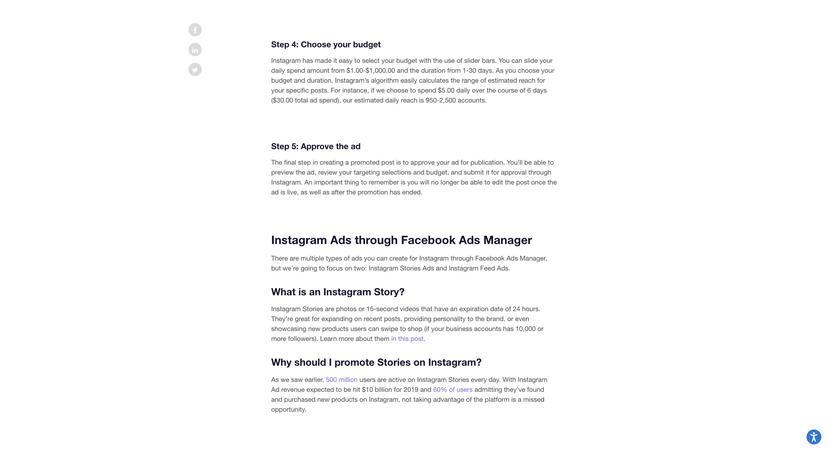 Task type: locate. For each thing, give the bounding box(es) containing it.
through inside the final step in creating a promoted post is to approve your ad for publication. you'll be able to preview the ad, review your targeting selections and budget, and submit it for approval through instagram. an important thing to remember is you will no longer be able to edit the post once the ad is live, as well as after the promotion has ended.
[[529, 168, 551, 176]]

on inside instagram stories are photos or 15-second videos that have an expiration date of 24 hours. they're great for expanding on recent posts, providing personality to the brand, or even showcasing new products users can swipe to shop (if your business accounts has 10,000 or more followers). learn more about them
[[355, 315, 362, 323]]

are up we're
[[290, 254, 299, 262]]

1 horizontal spatial as
[[323, 188, 330, 196]]

1 vertical spatial step
[[271, 141, 289, 151]]

0 vertical spatial it
[[334, 57, 337, 64]]

can right you
[[512, 57, 523, 64]]

but
[[271, 264, 281, 272]]

0 vertical spatial a
[[345, 159, 349, 166]]

0 vertical spatial through
[[529, 168, 551, 176]]

live,
[[287, 188, 299, 196]]

products inside admitting they've found and purchased new products on instagram, not taking advantage of the platform is a missed opportunity.
[[332, 396, 358, 403]]

2 vertical spatial are
[[378, 376, 387, 383]]

500 million link
[[326, 376, 358, 383]]

users down 'every'
[[457, 386, 473, 393]]

0 vertical spatial facebook
[[401, 233, 456, 247]]

hours.
[[522, 305, 541, 313]]

can left create
[[377, 254, 388, 262]]

as down important
[[323, 188, 330, 196]]

select
[[362, 57, 380, 64]]

0 horizontal spatial reach
[[401, 96, 418, 104]]

new
[[308, 325, 321, 332], [317, 396, 330, 403]]

it left easy
[[334, 57, 337, 64]]

a right creating
[[345, 159, 349, 166]]

step left 4:
[[271, 39, 289, 49]]

estimated up course on the top
[[488, 76, 517, 84]]

1 vertical spatial post
[[516, 178, 530, 186]]

for up days
[[537, 76, 545, 84]]

0 vertical spatial in
[[313, 159, 318, 166]]

are inside there are multiple types of ads you can create for instagram through facebook ads manager, but we're going to focus on two: instagram stories ads and instagram feed ads.
[[290, 254, 299, 262]]

has
[[303, 57, 313, 64], [390, 188, 400, 196], [503, 325, 514, 332]]

2 step from the top
[[271, 141, 289, 151]]

2019
[[404, 386, 419, 393]]

for right create
[[410, 254, 418, 262]]

a down they've
[[518, 396, 522, 403]]

is
[[419, 96, 424, 104], [396, 159, 401, 166], [401, 178, 406, 186], [281, 188, 285, 196], [299, 286, 306, 298], [512, 396, 516, 403]]

500
[[326, 376, 337, 383]]

after
[[331, 188, 345, 196]]

1 vertical spatial can
[[377, 254, 388, 262]]

is inside admitting they've found and purchased new products on instagram, not taking advantage of the platform is a missed opportunity.
[[512, 396, 516, 403]]

daily up ($30.00 on the left top of the page
[[271, 67, 285, 74]]

users up about
[[351, 325, 367, 332]]

stories
[[400, 264, 421, 272], [303, 305, 323, 313], [378, 356, 411, 368], [449, 376, 469, 383]]

1 horizontal spatial able
[[534, 159, 546, 166]]

0 vertical spatial or
[[359, 305, 365, 313]]

1 horizontal spatial more
[[339, 335, 354, 342]]

post up selections
[[382, 159, 395, 166]]

1 vertical spatial spend
[[418, 86, 436, 94]]

from down easy
[[331, 67, 345, 74]]

1 vertical spatial are
[[325, 305, 334, 313]]

post down approval
[[516, 178, 530, 186]]

1 horizontal spatial estimated
[[488, 76, 517, 84]]

your up days
[[542, 67, 555, 74]]

made
[[315, 57, 332, 64]]

choose down the slide
[[518, 67, 540, 74]]

0 horizontal spatial as
[[271, 376, 279, 383]]

post
[[382, 159, 395, 166], [516, 178, 530, 186], [411, 335, 424, 342]]

stories up great
[[303, 305, 323, 313]]

able up once
[[534, 159, 546, 166]]

instagram's
[[335, 76, 369, 84]]

step 4: choose your budget
[[271, 39, 381, 49]]

new down expected
[[317, 396, 330, 403]]

1 horizontal spatial has
[[390, 188, 400, 196]]

as down you
[[496, 67, 504, 74]]

ads.
[[497, 264, 510, 272]]

2 vertical spatial can
[[368, 325, 379, 332]]

2 vertical spatial you
[[364, 254, 375, 262]]

on left recent
[[355, 315, 362, 323]]

daily
[[271, 67, 285, 74], [457, 86, 470, 94], [386, 96, 399, 104]]

ad
[[310, 96, 317, 104], [351, 141, 361, 151], [452, 159, 459, 166], [271, 188, 279, 196]]

there
[[271, 254, 288, 262]]

has inside instagram stories are photos or 15-second videos that have an expiration date of 24 hours. they're great for expanding on recent posts, providing personality to the brand, or even showcasing new products users can swipe to shop (if your business accounts has 10,000 or more followers). learn more about them
[[503, 325, 514, 332]]

0 vertical spatial daily
[[271, 67, 285, 74]]

0 vertical spatial choose
[[518, 67, 540, 74]]

1 vertical spatial new
[[317, 396, 330, 403]]

should
[[295, 356, 326, 368]]

for right great
[[312, 315, 320, 323]]

1 horizontal spatial be
[[461, 178, 468, 186]]

for down active at the left bottom
[[394, 386, 402, 393]]

1 vertical spatial through
[[355, 233, 398, 247]]

step 5: approve the ad
[[271, 141, 361, 151]]

the up $5.00
[[451, 76, 460, 84]]

0 horizontal spatial choose
[[387, 86, 408, 94]]

advantage
[[433, 396, 464, 403]]

longer
[[441, 178, 459, 186]]

instagram
[[271, 57, 301, 64], [271, 233, 327, 247], [419, 254, 449, 262], [369, 264, 398, 272], [449, 264, 479, 272], [324, 286, 371, 298], [271, 305, 301, 313], [417, 376, 447, 383], [518, 376, 548, 383]]

an up personality
[[450, 305, 458, 313]]

followers).
[[288, 335, 318, 342]]

as down an
[[301, 188, 308, 196]]

are inside users are active on instagram stories every day. with instagram ad revenue expected to be hit $10 billion for 2019 and
[[378, 376, 387, 383]]

2 horizontal spatial or
[[538, 325, 544, 332]]

found
[[527, 386, 544, 393]]

0 vertical spatial users
[[351, 325, 367, 332]]

stories down create
[[400, 264, 421, 272]]

1 vertical spatial you
[[407, 178, 418, 186]]

more right "learn"
[[339, 335, 354, 342]]

is left 950-
[[419, 96, 424, 104]]

2 vertical spatial through
[[451, 254, 474, 262]]

course
[[498, 86, 518, 94]]

your up "budget," on the right top of the page
[[437, 159, 450, 166]]

can down recent
[[368, 325, 379, 332]]

products inside instagram stories are photos or 15-second videos that have an expiration date of 24 hours. they're great for expanding on recent posts, providing personality to the brand, or even showcasing new products users can swipe to shop (if your business accounts has 10,000 or more followers). learn more about them
[[322, 325, 349, 332]]

budget
[[353, 39, 381, 49], [396, 57, 417, 64], [271, 76, 292, 84]]

ads
[[330, 233, 352, 247], [459, 233, 480, 247], [507, 254, 518, 262], [423, 264, 434, 272]]

the down expiration
[[475, 315, 485, 323]]

choose
[[518, 67, 540, 74], [387, 86, 408, 94]]

2 horizontal spatial has
[[503, 325, 514, 332]]

$5.00
[[438, 86, 455, 94]]

1 step from the top
[[271, 39, 289, 49]]

promoted
[[351, 159, 380, 166]]

spend up specific
[[287, 67, 305, 74]]

4:
[[292, 39, 299, 49]]

1 vertical spatial facebook
[[475, 254, 505, 262]]

the down admitting
[[474, 396, 483, 403]]

be down submit
[[461, 178, 468, 186]]

0 vertical spatial new
[[308, 325, 321, 332]]

1 vertical spatial or
[[508, 315, 514, 323]]

0 horizontal spatial we
[[281, 376, 289, 383]]

1 vertical spatial reach
[[401, 96, 418, 104]]

ad down posts.
[[310, 96, 317, 104]]

from down use
[[447, 67, 461, 74]]

0 vertical spatial has
[[303, 57, 313, 64]]

of inside admitting they've found and purchased new products on instagram, not taking advantage of the platform is a missed opportunity.
[[466, 396, 472, 403]]

budget up select
[[353, 39, 381, 49]]

0 vertical spatial budget
[[353, 39, 381, 49]]

earlier,
[[305, 376, 324, 383]]

users are active on instagram stories every day. with instagram ad revenue expected to be hit $10 billion for 2019 and
[[271, 376, 548, 393]]

reach up "6"
[[519, 76, 536, 84]]

1 vertical spatial a
[[518, 396, 522, 403]]

it down publication.
[[486, 168, 490, 176]]

1 horizontal spatial we
[[376, 86, 385, 94]]

be inside users are active on instagram stories every day. with instagram ad revenue expected to be hit $10 billion for 2019 and
[[344, 386, 351, 393]]

1-
[[463, 67, 469, 74]]

2 horizontal spatial daily
[[457, 86, 470, 94]]

1 vertical spatial in
[[391, 335, 397, 342]]

approve
[[301, 141, 334, 151]]

1 vertical spatial products
[[332, 396, 358, 403]]

1 horizontal spatial daily
[[386, 96, 399, 104]]

through inside there are multiple types of ads you can create for instagram through facebook ads manager, but we're going to focus on two: instagram stories ads and instagram feed ads.
[[451, 254, 474, 262]]

1 horizontal spatial in
[[391, 335, 397, 342]]

1 vertical spatial daily
[[457, 86, 470, 94]]

1 vertical spatial has
[[390, 188, 400, 196]]

1 vertical spatial choose
[[387, 86, 408, 94]]

your up $1,000.00
[[382, 57, 395, 64]]

stories inside users are active on instagram stories every day. with instagram ad revenue expected to be hit $10 billion for 2019 and
[[449, 376, 469, 383]]

the right over
[[487, 86, 496, 94]]

users up $10
[[360, 376, 376, 383]]

0 vertical spatial reach
[[519, 76, 536, 84]]

with
[[419, 57, 431, 64]]

budget up specific
[[271, 76, 292, 84]]

1 horizontal spatial an
[[450, 305, 458, 313]]

the right once
[[548, 178, 557, 186]]

edit
[[492, 178, 503, 186]]

1 vertical spatial an
[[450, 305, 458, 313]]

personality
[[434, 315, 466, 323]]

accounts.
[[458, 96, 487, 104]]

you'll
[[507, 159, 523, 166]]

2 horizontal spatial are
[[378, 376, 387, 383]]

an down going
[[309, 286, 321, 298]]

0 horizontal spatial able
[[470, 178, 483, 186]]

1 horizontal spatial choose
[[518, 67, 540, 74]]

estimated
[[488, 76, 517, 84], [355, 96, 384, 104]]

2 horizontal spatial through
[[529, 168, 551, 176]]

spend up 950-
[[418, 86, 436, 94]]

0 horizontal spatial as
[[301, 188, 308, 196]]

0 horizontal spatial more
[[271, 335, 286, 342]]

in left this
[[391, 335, 397, 342]]

60% of users
[[432, 386, 473, 393]]

1 horizontal spatial spend
[[418, 86, 436, 94]]

can inside there are multiple types of ads you can create for instagram through facebook ads manager, but we're going to focus on two: instagram stories ads and instagram feed ads.
[[377, 254, 388, 262]]

reach down the easily
[[401, 96, 418, 104]]

of left 24
[[505, 305, 511, 313]]

an inside instagram stories are photos or 15-second videos that have an expiration date of 24 hours. they're great for expanding on recent posts, providing personality to the brand, or even showcasing new products users can swipe to shop (if your business accounts has 10,000 or more followers). learn more about them
[[450, 305, 458, 313]]

targeting
[[354, 168, 380, 176]]

accounts
[[474, 325, 502, 332]]

has up amount
[[303, 57, 313, 64]]

algorithm
[[371, 76, 399, 84]]

stories up 60% of users
[[449, 376, 469, 383]]

instagram stories are photos or 15-second videos that have an expiration date of 24 hours. they're great for expanding on recent posts, providing personality to the brand, or even showcasing new products users can swipe to shop (if your business accounts has 10,000 or more followers). learn more about them
[[271, 305, 544, 342]]

has down brand,
[[503, 325, 514, 332]]

videos
[[400, 305, 419, 313]]

or right the 10,000
[[538, 325, 544, 332]]

great
[[295, 315, 310, 323]]

0 vertical spatial step
[[271, 39, 289, 49]]

2 vertical spatial be
[[344, 386, 351, 393]]

instagram inside instagram stories are photos or 15-second videos that have an expiration date of 24 hours. they're great for expanding on recent posts, providing personality to the brand, or even showcasing new products users can swipe to shop (if your business accounts has 10,000 or more followers). learn more about them
[[271, 305, 301, 313]]

1 horizontal spatial are
[[325, 305, 334, 313]]

about
[[356, 335, 373, 342]]

0 vertical spatial as
[[496, 67, 504, 74]]

and inside users are active on instagram stories every day. with instagram ad revenue expected to be hit $10 billion for 2019 and
[[420, 386, 432, 393]]

0 horizontal spatial post
[[382, 159, 395, 166]]

we left "saw"
[[281, 376, 289, 383]]

0 vertical spatial can
[[512, 57, 523, 64]]

(if
[[424, 325, 430, 332]]

new up followers).
[[308, 325, 321, 332]]

on inside admitting they've found and purchased new products on instagram, not taking advantage of the platform is a missed opportunity.
[[360, 396, 367, 403]]

bars.
[[482, 57, 497, 64]]

0 horizontal spatial spend
[[287, 67, 305, 74]]

if
[[371, 86, 375, 94]]

on left the two:
[[345, 264, 352, 272]]

daily down "range"
[[457, 86, 470, 94]]

ad up longer
[[452, 159, 459, 166]]

2 horizontal spatial post
[[516, 178, 530, 186]]

0 horizontal spatial in
[[313, 159, 318, 166]]

has down remember
[[390, 188, 400, 196]]

to
[[355, 57, 360, 64], [410, 86, 416, 94], [403, 159, 409, 166], [548, 159, 554, 166], [361, 178, 367, 186], [485, 178, 491, 186], [319, 264, 325, 272], [468, 315, 474, 323], [400, 325, 406, 332], [336, 386, 342, 393]]

of inside instagram stories are photos or 15-second videos that have an expiration date of 24 hours. they're great for expanding on recent posts, providing personality to the brand, or even showcasing new products users can swipe to shop (if your business accounts has 10,000 or more followers). learn more about them
[[505, 305, 511, 313]]

0 horizontal spatial a
[[345, 159, 349, 166]]

0 horizontal spatial it
[[334, 57, 337, 64]]

easy
[[339, 57, 353, 64]]

it inside the final step in creating a promoted post is to approve your ad for publication. you'll be able to preview the ad, review your targeting selections and budget, and submit it for approval through instagram. an important thing to remember is you will no longer be able to edit the post once the ad is live, as well as after the promotion has ended.
[[486, 168, 490, 176]]

new inside admitting they've found and purchased new products on instagram, not taking advantage of the platform is a missed opportunity.
[[317, 396, 330, 403]]

a inside admitting they've found and purchased new products on instagram, not taking advantage of the platform is a missed opportunity.
[[518, 396, 522, 403]]

in this post link
[[391, 335, 424, 342]]

0 horizontal spatial has
[[303, 57, 313, 64]]

and inside there are multiple types of ads you can create for instagram through facebook ads manager, but we're going to focus on two: instagram stories ads and instagram feed ads.
[[436, 264, 447, 272]]

0 horizontal spatial daily
[[271, 67, 285, 74]]

step
[[271, 39, 289, 49], [271, 141, 289, 151]]

or left 15-
[[359, 305, 365, 313]]

your
[[334, 39, 351, 49], [382, 57, 395, 64], [540, 57, 553, 64], [542, 67, 555, 74], [271, 86, 284, 94], [437, 159, 450, 166], [339, 168, 352, 176], [431, 325, 444, 332]]

total
[[295, 96, 308, 104]]

they're
[[271, 315, 293, 323]]

2 horizontal spatial be
[[525, 159, 532, 166]]

new inside instagram stories are photos or 15-second videos that have an expiration date of 24 hours. they're great for expanding on recent posts, providing personality to the brand, or even showcasing new products users can swipe to shop (if your business accounts has 10,000 or more followers). learn more about them
[[308, 325, 321, 332]]

are
[[290, 254, 299, 262], [325, 305, 334, 313], [378, 376, 387, 383]]

budget left with
[[396, 57, 417, 64]]

be left hit at the bottom
[[344, 386, 351, 393]]

are up billion
[[378, 376, 387, 383]]

as up ad
[[271, 376, 279, 383]]

you down you
[[505, 67, 516, 74]]

0 horizontal spatial from
[[331, 67, 345, 74]]

0 horizontal spatial facebook
[[401, 233, 456, 247]]

1 vertical spatial estimated
[[355, 96, 384, 104]]

through
[[529, 168, 551, 176], [355, 233, 398, 247], [451, 254, 474, 262]]

we right if
[[376, 86, 385, 94]]

is down they've
[[512, 396, 516, 403]]

1 vertical spatial be
[[461, 178, 468, 186]]

to inside there are multiple types of ads you can create for instagram through facebook ads manager, but we're going to focus on two: instagram stories ads and instagram feed ads.
[[319, 264, 325, 272]]

use
[[444, 57, 455, 64]]

2 vertical spatial or
[[538, 325, 544, 332]]

can inside instagram stories are photos or 15-second videos that have an expiration date of 24 hours. they're great for expanding on recent posts, providing personality to the brand, or even showcasing new products users can swipe to shop (if your business accounts has 10,000 or more followers). learn more about them
[[368, 325, 379, 332]]

1 horizontal spatial as
[[496, 67, 504, 74]]

1 vertical spatial budget
[[396, 57, 417, 64]]

products down hit at the bottom
[[332, 396, 358, 403]]

1 more from the left
[[271, 335, 286, 342]]

1 horizontal spatial through
[[451, 254, 474, 262]]

or down 24
[[508, 315, 514, 323]]

2 vertical spatial daily
[[386, 96, 399, 104]]

users inside users are active on instagram stories every day. with instagram ad revenue expected to be hit $10 billion for 2019 and
[[360, 376, 376, 383]]

your right (if
[[431, 325, 444, 332]]

2 horizontal spatial budget
[[396, 57, 417, 64]]

facebook image
[[193, 27, 197, 34]]

step left 5:
[[271, 141, 289, 151]]

preview
[[271, 168, 294, 176]]

as
[[301, 188, 308, 196], [323, 188, 330, 196]]

you right "ads"
[[364, 254, 375, 262]]

able down submit
[[470, 178, 483, 186]]

facebook up there are multiple types of ads you can create for instagram through facebook ads manager, but we're going to focus on two: instagram stories ads and instagram feed ads.
[[401, 233, 456, 247]]

post down shop
[[411, 335, 424, 342]]

reach
[[519, 76, 536, 84], [401, 96, 418, 104]]

will
[[420, 178, 430, 186]]

2,500
[[440, 96, 456, 104]]

platform
[[485, 396, 510, 403]]

more down showcasing
[[271, 335, 286, 342]]

1 horizontal spatial facebook
[[475, 254, 505, 262]]

0 vertical spatial we
[[376, 86, 385, 94]]

1 vertical spatial it
[[486, 168, 490, 176]]

0 horizontal spatial an
[[309, 286, 321, 298]]

1 vertical spatial users
[[360, 376, 376, 383]]

are up "expanding"
[[325, 305, 334, 313]]

0 vertical spatial you
[[505, 67, 516, 74]]

what is an instagram story?
[[271, 286, 405, 298]]

are inside instagram stories are photos or 15-second videos that have an expiration date of 24 hours. they're great for expanding on recent posts, providing personality to the brand, or even showcasing new products users can swipe to shop (if your business accounts has 10,000 or more followers). learn more about them
[[325, 305, 334, 313]]

submit
[[464, 168, 484, 176]]



Task type: describe. For each thing, give the bounding box(es) containing it.
have
[[435, 305, 449, 313]]

60%
[[433, 386, 447, 393]]

we're
[[283, 264, 299, 272]]

calculates
[[419, 76, 449, 84]]

we inside the instagram has made it easy to select your budget with the use of slider bars. you can slide your daily spend amount from $1.00-$1,000.00 and the duration from 1-30 days. as you choose your budget and duration, instagram's algorithm easily calculates the range of estimated reach for your specific posts. for instance, if we choose to spend $5.00 daily over the course of 6 days ($30.00 total ad spend), our estimated daily reach is 950-2,500 accounts.
[[376, 86, 385, 94]]

0 vertical spatial be
[[525, 159, 532, 166]]

1 horizontal spatial budget
[[353, 39, 381, 49]]

instagram inside the instagram has made it easy to select your budget with the use of slider bars. you can slide your daily spend amount from $1.00-$1,000.00 and the duration from 1-30 days. as you choose your budget and duration, instagram's algorithm easily calculates the range of estimated reach for your specific posts. for instance, if we choose to spend $5.00 daily over the course of 6 days ($30.00 total ad spend), our estimated daily reach is 950-2,500 accounts.
[[271, 57, 301, 64]]

stories inside instagram stories are photos or 15-second videos that have an expiration date of 24 hours. they're great for expanding on recent posts, providing personality to the brand, or even showcasing new products users can swipe to shop (if your business accounts has 10,000 or more followers). learn more about them
[[303, 305, 323, 313]]

60% of users link
[[432, 386, 473, 393]]

ad,
[[307, 168, 317, 176]]

step for step 4: choose your budget
[[271, 39, 289, 49]]

as inside the instagram has made it easy to select your budget with the use of slider bars. you can slide your daily spend amount from $1.00-$1,000.00 and the duration from 1-30 days. as you choose your budget and duration, instagram's algorithm easily calculates the range of estimated reach for your specific posts. for instance, if we choose to spend $5.00 daily over the course of 6 days ($30.00 total ad spend), our estimated daily reach is 950-2,500 accounts.
[[496, 67, 504, 74]]

you inside the instagram has made it easy to select your budget with the use of slider bars. you can slide your daily spend amount from $1.00-$1,000.00 and the duration from 1-30 days. as you choose your budget and duration, instagram's algorithm easily calculates the range of estimated reach for your specific posts. for instance, if we choose to spend $5.00 daily over the course of 6 days ($30.00 total ad spend), our estimated daily reach is 950-2,500 accounts.
[[505, 67, 516, 74]]

ad up "promoted"
[[351, 141, 361, 151]]

expected
[[307, 386, 334, 393]]

expiration
[[460, 305, 489, 313]]

2 from from the left
[[447, 67, 461, 74]]

ad down instagram.
[[271, 188, 279, 196]]

posts,
[[384, 315, 402, 323]]

are for users
[[378, 376, 387, 383]]

in this post .
[[391, 335, 426, 342]]

creating
[[320, 159, 344, 166]]

2 as from the left
[[323, 188, 330, 196]]

hit
[[353, 386, 360, 393]]

the down approval
[[505, 178, 515, 186]]

types
[[326, 254, 342, 262]]

30
[[469, 67, 476, 74]]

thing
[[345, 178, 359, 186]]

.
[[424, 335, 426, 342]]

1 vertical spatial we
[[281, 376, 289, 383]]

they've
[[504, 386, 526, 393]]

final
[[284, 159, 296, 166]]

0 horizontal spatial through
[[355, 233, 398, 247]]

admitting they've found and purchased new products on instagram, not taking advantage of the platform is a missed opportunity.
[[271, 386, 545, 413]]

active
[[389, 376, 406, 383]]

why
[[271, 356, 292, 368]]

instagram?
[[428, 356, 482, 368]]

0 vertical spatial an
[[309, 286, 321, 298]]

is down selections
[[401, 178, 406, 186]]

1 from from the left
[[331, 67, 345, 74]]

instagram,
[[369, 396, 400, 403]]

date
[[491, 305, 504, 313]]

you inside the final step in creating a promoted post is to approve your ad for publication. you'll be able to preview the ad, review your targeting selections and budget, and submit it for approval through instagram. an important thing to remember is you will no longer be able to edit the post once the ad is live, as well as after the promotion has ended.
[[407, 178, 418, 186]]

your up easy
[[334, 39, 351, 49]]

approval
[[501, 168, 527, 176]]

0 horizontal spatial budget
[[271, 76, 292, 84]]

0 horizontal spatial estimated
[[355, 96, 384, 104]]

24
[[513, 305, 520, 313]]

ad inside the instagram has made it easy to select your budget with the use of slider bars. you can slide your daily spend amount from $1.00-$1,000.00 and the duration from 1-30 days. as you choose your budget and duration, instagram's algorithm easily calculates the range of estimated reach for your specific posts. for instance, if we choose to spend $5.00 daily over the course of 6 days ($30.00 total ad spend), our estimated daily reach is 950-2,500 accounts.
[[310, 96, 317, 104]]

duration,
[[307, 76, 333, 84]]

$1,000.00
[[366, 67, 395, 74]]

focus
[[327, 264, 343, 272]]

step for step 5: approve the ad
[[271, 141, 289, 151]]

publication.
[[471, 159, 505, 166]]

has inside the final step in creating a promoted post is to approve your ad for publication. you'll be able to preview the ad, review your targeting selections and budget, and submit it for approval through instagram. an important thing to remember is you will no longer be able to edit the post once the ad is live, as well as after the promotion has ended.
[[390, 188, 400, 196]]

two:
[[354, 264, 367, 272]]

spend),
[[319, 96, 341, 104]]

a inside the final step in creating a promoted post is to approve your ad for publication. you'll be able to preview the ad, review your targeting selections and budget, and submit it for approval through instagram. an important thing to remember is you will no longer be able to edit the post once the ad is live, as well as after the promotion has ended.
[[345, 159, 349, 166]]

1 vertical spatial as
[[271, 376, 279, 383]]

your up thing
[[339, 168, 352, 176]]

6
[[528, 86, 531, 94]]

facebook inside there are multiple types of ads you can create for instagram through facebook ads manager, but we're going to focus on two: instagram stories ads and instagram feed ads.
[[475, 254, 505, 262]]

the down thing
[[347, 188, 356, 196]]

them
[[375, 335, 390, 342]]

has inside the instagram has made it easy to select your budget with the use of slider bars. you can slide your daily spend amount from $1.00-$1,000.00 and the duration from 1-30 days. as you choose your budget and duration, instagram's algorithm easily calculates the range of estimated reach for your specific posts. for instance, if we choose to spend $5.00 daily over the course of 6 days ($30.00 total ad spend), our estimated daily reach is 950-2,500 accounts.
[[303, 57, 313, 64]]

the inside admitting they've found and purchased new products on instagram, not taking advantage of the platform is a missed opportunity.
[[474, 396, 483, 403]]

are for there
[[290, 254, 299, 262]]

the final step in creating a promoted post is to approve your ad for publication. you'll be able to preview the ad, review your targeting selections and budget, and submit it for approval through instagram. an important thing to remember is you will no longer be able to edit the post once the ad is live, as well as after the promotion has ended.
[[271, 159, 557, 196]]

users inside instagram stories are photos or 15-second videos that have an expiration date of 24 hours. they're great for expanding on recent posts, providing personality to the brand, or even showcasing new products users can swipe to shop (if your business accounts has 10,000 or more followers). learn more about them
[[351, 325, 367, 332]]

is left live,
[[281, 188, 285, 196]]

million
[[339, 376, 358, 383]]

revenue
[[281, 386, 305, 393]]

there are multiple types of ads you can create for instagram through facebook ads manager, but we're going to focus on two: instagram stories ads and instagram feed ads.
[[271, 254, 547, 272]]

with
[[503, 376, 516, 383]]

posts.
[[311, 86, 329, 94]]

is inside the instagram has made it easy to select your budget with the use of slider bars. you can slide your daily spend amount from $1.00-$1,000.00 and the duration from 1-30 days. as you choose your budget and duration, instagram's algorithm easily calculates the range of estimated reach for your specific posts. for instance, if we choose to spend $5.00 daily over the course of 6 days ($30.00 total ad spend), our estimated daily reach is 950-2,500 accounts.
[[419, 96, 424, 104]]

1 horizontal spatial reach
[[519, 76, 536, 84]]

950-
[[426, 96, 440, 104]]

for
[[331, 86, 341, 94]]

even
[[515, 315, 529, 323]]

can inside the instagram has made it easy to select your budget with the use of slider bars. you can slide your daily spend amount from $1.00-$1,000.00 and the duration from 1-30 days. as you choose your budget and duration, instagram's algorithm easily calculates the range of estimated reach for your specific posts. for instance, if we choose to spend $5.00 daily over the course of 6 days ($30.00 total ad spend), our estimated daily reach is 950-2,500 accounts.
[[512, 57, 523, 64]]

2 vertical spatial users
[[457, 386, 473, 393]]

the up the easily
[[410, 67, 419, 74]]

twitter image
[[192, 67, 198, 73]]

for inside instagram stories are photos or 15-second videos that have an expiration date of 24 hours. they're great for expanding on recent posts, providing personality to the brand, or even showcasing new products users can swipe to shop (if your business accounts has 10,000 or more followers). learn more about them
[[312, 315, 320, 323]]

the down step
[[296, 168, 305, 176]]

on down .
[[414, 356, 426, 368]]

shop
[[408, 325, 423, 332]]

stories up active at the left bottom
[[378, 356, 411, 368]]

days.
[[478, 67, 494, 74]]

of left "6"
[[520, 86, 526, 94]]

for up submit
[[461, 159, 469, 166]]

selections
[[382, 168, 412, 176]]

every
[[471, 376, 487, 383]]

for inside users are active on instagram stories every day. with instagram ad revenue expected to be hit $10 billion for 2019 and
[[394, 386, 402, 393]]

$10
[[362, 386, 373, 393]]

1 horizontal spatial or
[[508, 315, 514, 323]]

for inside there are multiple types of ads you can create for instagram through facebook ads manager, but we're going to focus on two: instagram stories ads and instagram feed ads.
[[410, 254, 418, 262]]

showcasing
[[271, 325, 307, 332]]

remember
[[369, 178, 399, 186]]

stories inside there are multiple types of ads you can create for instagram through facebook ads manager, but we're going to focus on two: instagram stories ads and instagram feed ads.
[[400, 264, 421, 272]]

is right what
[[299, 286, 306, 298]]

promotion
[[358, 188, 388, 196]]

2 more from the left
[[339, 335, 354, 342]]

0 vertical spatial spend
[[287, 67, 305, 74]]

days
[[533, 86, 547, 94]]

why should i promote stories on instagram?
[[271, 356, 482, 368]]

you
[[499, 57, 510, 64]]

going
[[301, 264, 317, 272]]

0 vertical spatial able
[[534, 159, 546, 166]]

5:
[[292, 141, 299, 151]]

$1.00-
[[347, 67, 366, 74]]

easily
[[401, 76, 417, 84]]

multiple
[[301, 254, 324, 262]]

budget,
[[426, 168, 449, 176]]

once
[[531, 178, 546, 186]]

approve
[[411, 159, 435, 166]]

1 as from the left
[[301, 188, 308, 196]]

saw
[[291, 376, 303, 383]]

in inside the final step in creating a promoted post is to approve your ad for publication. you'll be able to preview the ad, review your targeting selections and budget, and submit it for approval through instagram. an important thing to remember is you will no longer be able to edit the post once the ad is live, as well as after the promotion has ended.
[[313, 159, 318, 166]]

your up ($30.00 on the left top of the page
[[271, 86, 284, 94]]

1 horizontal spatial post
[[411, 335, 424, 342]]

admitting
[[475, 386, 502, 393]]

swipe
[[381, 325, 398, 332]]

instagram.
[[271, 178, 303, 186]]

of down days.
[[481, 76, 486, 84]]

on inside users are active on instagram stories every day. with instagram ad revenue expected to be hit $10 billion for 2019 and
[[408, 376, 415, 383]]

instagram has made it easy to select your budget with the use of slider bars. you can slide your daily spend amount from $1.00-$1,000.00 and the duration from 1-30 days. as you choose your budget and duration, instagram's algorithm easily calculates the range of estimated reach for your specific posts. for instance, if we choose to spend $5.00 daily over the course of 6 days ($30.00 total ad spend), our estimated daily reach is 950-2,500 accounts.
[[271, 57, 555, 104]]

your right the slide
[[540, 57, 553, 64]]

of inside there are multiple types of ads you can create for instagram through facebook ads manager, but we're going to focus on two: instagram stories ads and instagram feed ads.
[[344, 254, 350, 262]]

of right use
[[457, 57, 463, 64]]

your inside instagram stories are photos or 15-second videos that have an expiration date of 24 hours. they're great for expanding on recent posts, providing personality to the brand, or even showcasing new products users can swipe to shop (if your business accounts has 10,000 or more followers). learn more about them
[[431, 325, 444, 332]]

manager
[[484, 233, 532, 247]]

for up the edit
[[491, 168, 499, 176]]

learn
[[320, 335, 337, 342]]

for inside the instagram has made it easy to select your budget with the use of slider bars. you can slide your daily spend amount from $1.00-$1,000.00 and the duration from 1-30 days. as you choose your budget and duration, instagram's algorithm easily calculates the range of estimated reach for your specific posts. for instance, if we choose to spend $5.00 daily over the course of 6 days ($30.00 total ad spend), our estimated daily reach is 950-2,500 accounts.
[[537, 76, 545, 84]]

15-
[[367, 305, 376, 313]]

to inside users are active on instagram stories every day. with instagram ad revenue expected to be hit $10 billion for 2019 and
[[336, 386, 342, 393]]

story?
[[374, 286, 405, 298]]

you inside there are multiple types of ads you can create for instagram through facebook ads manager, but we're going to focus on two: instagram stories ads and instagram feed ads.
[[364, 254, 375, 262]]

amount
[[307, 67, 330, 74]]

1 vertical spatial able
[[470, 178, 483, 186]]

open accessibe: accessibility options, statement and help image
[[811, 432, 818, 442]]

linkedin image
[[192, 47, 198, 54]]

i
[[329, 356, 332, 368]]

0 vertical spatial estimated
[[488, 76, 517, 84]]

is up selections
[[396, 159, 401, 166]]

the up creating
[[336, 141, 349, 151]]

recent
[[364, 315, 382, 323]]

it inside the instagram has made it easy to select your budget with the use of slider bars. you can slide your daily spend amount from $1.00-$1,000.00 and the duration from 1-30 days. as you choose your budget and duration, instagram's algorithm easily calculates the range of estimated reach for your specific posts. for instance, if we choose to spend $5.00 daily over the course of 6 days ($30.00 total ad spend), our estimated daily reach is 950-2,500 accounts.
[[334, 57, 337, 64]]

of up 'advantage'
[[449, 386, 455, 393]]

day.
[[489, 376, 501, 383]]

ads
[[352, 254, 362, 262]]

0 horizontal spatial or
[[359, 305, 365, 313]]

missed
[[524, 396, 545, 403]]

that
[[421, 305, 433, 313]]

ad
[[271, 386, 280, 393]]

on inside there are multiple types of ads you can create for instagram through facebook ads manager, but we're going to focus on two: instagram stories ads and instagram feed ads.
[[345, 264, 352, 272]]

and inside admitting they've found and purchased new products on instagram, not taking advantage of the platform is a missed opportunity.
[[271, 396, 283, 403]]

instagram ads through facebook ads manager
[[271, 233, 532, 247]]

the up duration
[[433, 57, 443, 64]]

10,000
[[516, 325, 536, 332]]

the inside instagram stories are photos or 15-second videos that have an expiration date of 24 hours. they're great for expanding on recent posts, providing personality to the brand, or even showcasing new products users can swipe to shop (if your business accounts has 10,000 or more followers). learn more about them
[[475, 315, 485, 323]]

providing
[[404, 315, 432, 323]]



